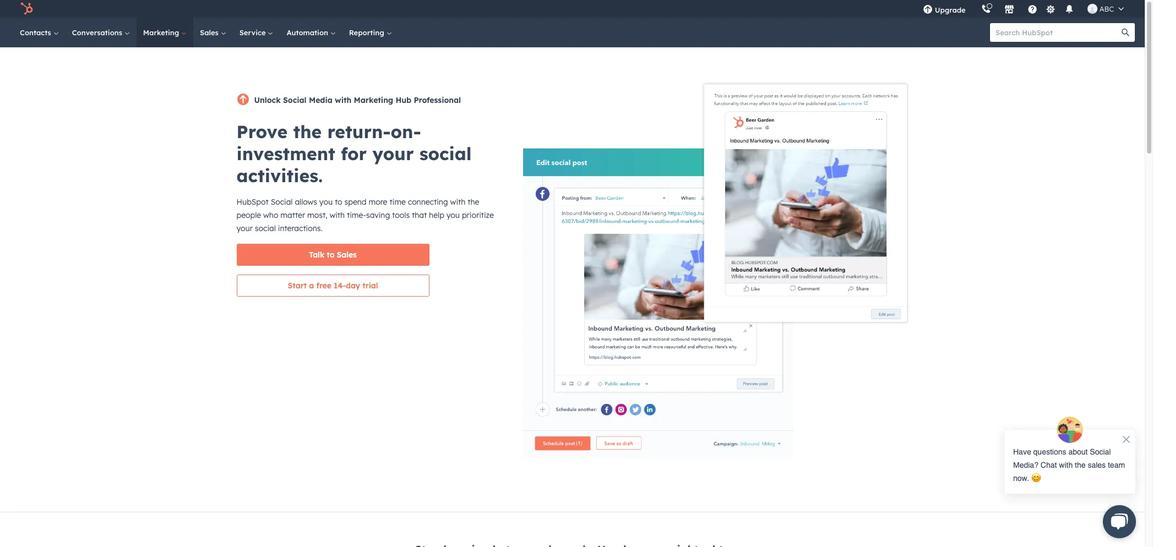 Task type: vqa. For each thing, say whether or not it's contained in the screenshot.
with
yes



Task type: describe. For each thing, give the bounding box(es) containing it.
0 vertical spatial with
[[335, 95, 352, 105]]

talk to sales
[[309, 250, 357, 260]]

who
[[263, 210, 279, 220]]

on-
[[391, 121, 421, 143]]

allows
[[295, 197, 317, 207]]

notifications button
[[1061, 0, 1079, 18]]

1 vertical spatial marketing
[[354, 95, 393, 105]]

hubspot social allows you to spend more time connecting with the people who matter most, with time-saving tools that help you prioritize your social interactions.
[[237, 197, 494, 234]]

reporting
[[349, 28, 387, 37]]

0 horizontal spatial you
[[319, 197, 333, 207]]

most,
[[308, 210, 328, 220]]

social for hubspot
[[271, 197, 293, 207]]

1 vertical spatial you
[[447, 210, 460, 220]]

prioritize
[[462, 210, 494, 220]]

menu containing abc
[[916, 0, 1132, 18]]

automation link
[[280, 18, 343, 47]]

search button
[[1117, 23, 1136, 42]]

to inside talk to sales button
[[327, 250, 335, 260]]

0 horizontal spatial marketing
[[143, 28, 181, 37]]

abc
[[1100, 4, 1115, 13]]

chat widget region
[[993, 417, 1146, 548]]

Search HubSpot search field
[[991, 23, 1126, 42]]

the inside prove the return-on- investment for your social activities.
[[293, 121, 322, 143]]

start
[[288, 281, 307, 291]]

contacts
[[20, 28, 53, 37]]

sales inside talk to sales button
[[337, 250, 357, 260]]

that
[[412, 210, 427, 220]]

matter
[[281, 210, 305, 220]]

interactions.
[[278, 224, 323, 234]]

brad klo image
[[1088, 4, 1098, 14]]

talk
[[309, 250, 325, 260]]

contacts link
[[13, 18, 65, 47]]

2 vertical spatial with
[[330, 210, 345, 220]]

the inside the hubspot social allows you to spend more time connecting with the people who matter most, with time-saving tools that help you prioritize your social interactions.
[[468, 197, 480, 207]]

your inside the hubspot social allows you to spend more time connecting with the people who matter most, with time-saving tools that help you prioritize your social interactions.
[[237, 224, 253, 234]]

marketplaces button
[[998, 0, 1021, 18]]

free
[[317, 281, 332, 291]]

search image
[[1122, 29, 1130, 36]]

trial
[[363, 281, 378, 291]]

people
[[237, 210, 261, 220]]

professional
[[414, 95, 461, 105]]

marketplaces image
[[1005, 5, 1015, 15]]

investment
[[237, 143, 335, 165]]

hubspot image
[[20, 2, 33, 15]]

marketing link
[[137, 18, 193, 47]]

a
[[309, 281, 314, 291]]

time-
[[347, 210, 366, 220]]

automation
[[287, 28, 330, 37]]

conversations
[[72, 28, 124, 37]]

sales inside sales link
[[200, 28, 221, 37]]

talk to sales button
[[237, 244, 430, 266]]

unlock
[[254, 95, 281, 105]]



Task type: locate. For each thing, give the bounding box(es) containing it.
0 vertical spatial social
[[420, 143, 472, 165]]

activities.
[[237, 165, 323, 187]]

upgrade
[[935, 6, 966, 14]]

the down media
[[293, 121, 322, 143]]

1 vertical spatial sales
[[337, 250, 357, 260]]

start a free 14-day trial button
[[237, 275, 430, 297]]

0 vertical spatial social
[[283, 95, 307, 105]]

0 vertical spatial you
[[319, 197, 333, 207]]

saving
[[366, 210, 390, 220]]

service
[[240, 28, 268, 37]]

with up the prioritize
[[450, 197, 466, 207]]

to right talk
[[327, 250, 335, 260]]

start a free 14-day trial
[[288, 281, 378, 291]]

1 vertical spatial social
[[255, 224, 276, 234]]

your right for
[[373, 143, 414, 165]]

social inside the hubspot social allows you to spend more time connecting with the people who matter most, with time-saving tools that help you prioritize your social interactions.
[[271, 197, 293, 207]]

with left "time-"
[[330, 210, 345, 220]]

calling icon button
[[977, 2, 996, 16]]

0 vertical spatial sales
[[200, 28, 221, 37]]

connecting
[[408, 197, 448, 207]]

0 horizontal spatial social
[[255, 224, 276, 234]]

for
[[341, 143, 367, 165]]

1 vertical spatial with
[[450, 197, 466, 207]]

social up connecting
[[420, 143, 472, 165]]

sales right talk
[[337, 250, 357, 260]]

help image
[[1028, 5, 1038, 15]]

14-
[[334, 281, 346, 291]]

sales link
[[193, 18, 233, 47]]

0 vertical spatial marketing
[[143, 28, 181, 37]]

more
[[369, 197, 388, 207]]

1 horizontal spatial social
[[420, 143, 472, 165]]

1 vertical spatial social
[[271, 197, 293, 207]]

spend
[[345, 197, 367, 207]]

notifications image
[[1065, 5, 1075, 15]]

social
[[420, 143, 472, 165], [255, 224, 276, 234]]

upgrade image
[[923, 5, 933, 15]]

1 vertical spatial your
[[237, 224, 253, 234]]

calling icon image
[[982, 4, 992, 14]]

you
[[319, 197, 333, 207], [447, 210, 460, 220]]

sales left service
[[200, 28, 221, 37]]

social up who at left
[[271, 197, 293, 207]]

settings image
[[1047, 5, 1056, 15]]

marketing left sales link
[[143, 28, 181, 37]]

social for unlock
[[283, 95, 307, 105]]

settings link
[[1045, 3, 1058, 15]]

abc button
[[1081, 0, 1131, 18]]

you right the help
[[447, 210, 460, 220]]

social
[[283, 95, 307, 105], [271, 197, 293, 207]]

hub
[[396, 95, 412, 105]]

help button
[[1024, 0, 1042, 18]]

0 horizontal spatial your
[[237, 224, 253, 234]]

hubspot link
[[13, 2, 41, 15]]

the
[[293, 121, 322, 143], [468, 197, 480, 207]]

marketing
[[143, 28, 181, 37], [354, 95, 393, 105]]

0 vertical spatial your
[[373, 143, 414, 165]]

return-
[[328, 121, 391, 143]]

day
[[346, 281, 360, 291]]

1 horizontal spatial marketing
[[354, 95, 393, 105]]

service link
[[233, 18, 280, 47]]

to
[[335, 197, 342, 207], [327, 250, 335, 260]]

1 horizontal spatial your
[[373, 143, 414, 165]]

1 vertical spatial the
[[468, 197, 480, 207]]

with
[[335, 95, 352, 105], [450, 197, 466, 207], [330, 210, 345, 220]]

help
[[429, 210, 445, 220]]

prove the return-on- investment for your social activities.
[[237, 121, 472, 187]]

tools
[[392, 210, 410, 220]]

to inside the hubspot social allows you to spend more time connecting with the people who matter most, with time-saving tools that help you prioritize your social interactions.
[[335, 197, 342, 207]]

media
[[309, 95, 333, 105]]

reporting link
[[343, 18, 399, 47]]

social left media
[[283, 95, 307, 105]]

conversations link
[[65, 18, 137, 47]]

1 horizontal spatial the
[[468, 197, 480, 207]]

hubspot
[[237, 197, 269, 207]]

menu item
[[974, 0, 976, 18]]

0 horizontal spatial sales
[[200, 28, 221, 37]]

marketing left 'hub'
[[354, 95, 393, 105]]

your down people
[[237, 224, 253, 234]]

with right media
[[335, 95, 352, 105]]

your inside prove the return-on- investment for your social activities.
[[373, 143, 414, 165]]

the up the prioritize
[[468, 197, 480, 207]]

social down who at left
[[255, 224, 276, 234]]

menu
[[916, 0, 1132, 18]]

0 vertical spatial to
[[335, 197, 342, 207]]

you up most,
[[319, 197, 333, 207]]

to left spend
[[335, 197, 342, 207]]

prove
[[237, 121, 288, 143]]

time
[[390, 197, 406, 207]]

sales
[[200, 28, 221, 37], [337, 250, 357, 260]]

unlock social media with marketing hub professional
[[254, 95, 461, 105]]

1 horizontal spatial sales
[[337, 250, 357, 260]]

0 horizontal spatial the
[[293, 121, 322, 143]]

1 horizontal spatial you
[[447, 210, 460, 220]]

social inside the hubspot social allows you to spend more time connecting with the people who matter most, with time-saving tools that help you prioritize your social interactions.
[[255, 224, 276, 234]]

your
[[373, 143, 414, 165], [237, 224, 253, 234]]

social inside prove the return-on- investment for your social activities.
[[420, 143, 472, 165]]

1 vertical spatial to
[[327, 250, 335, 260]]

0 vertical spatial the
[[293, 121, 322, 143]]



